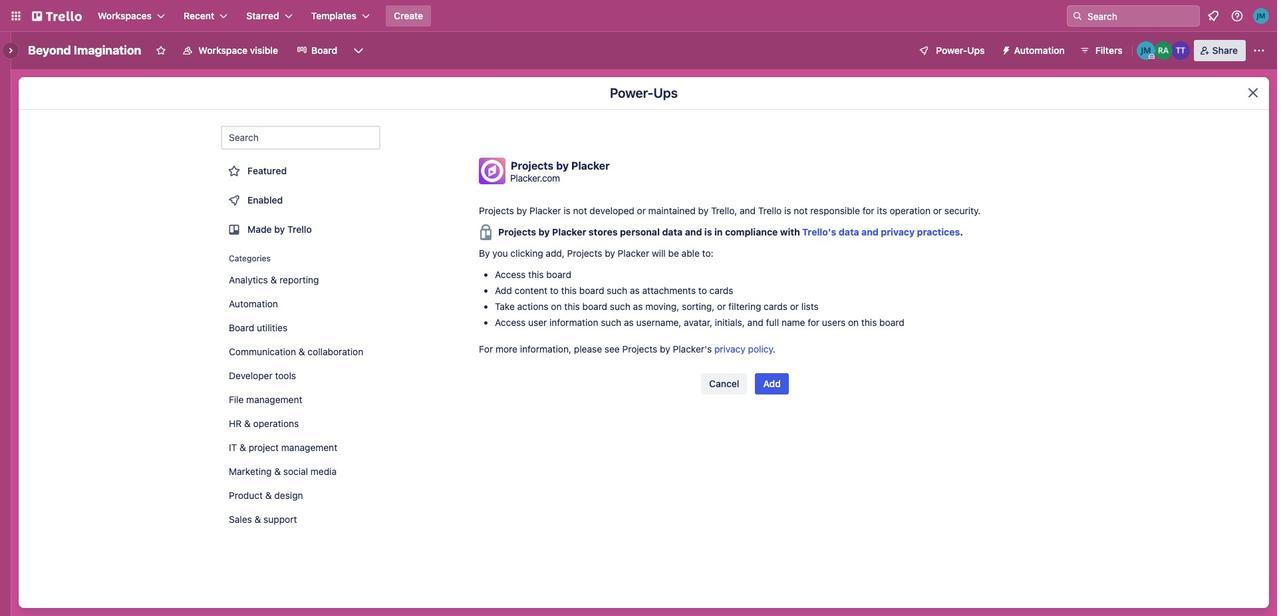 Task type: vqa. For each thing, say whether or not it's contained in the screenshot.
add board image
no



Task type: locate. For each thing, give the bounding box(es) containing it.
made by trello link
[[221, 216, 381, 243]]

0 horizontal spatial add
[[495, 285, 512, 296]]

1 horizontal spatial power-ups
[[936, 45, 985, 56]]

0 horizontal spatial for
[[808, 317, 820, 328]]

this member is an admin of this board. image
[[1149, 54, 1155, 60]]

is left the in
[[704, 226, 712, 238]]

add
[[495, 285, 512, 296], [763, 378, 781, 389]]

it
[[229, 442, 237, 453]]

1 vertical spatial for
[[808, 317, 820, 328]]

add down policy
[[763, 378, 781, 389]]

& for product
[[265, 490, 272, 501]]

0 vertical spatial trello
[[758, 205, 782, 216]]

0 vertical spatial privacy
[[881, 226, 915, 238]]

1 vertical spatial access
[[495, 317, 526, 328]]

not left developed
[[573, 205, 587, 216]]

& right 'it'
[[240, 442, 246, 453]]

1 horizontal spatial is
[[704, 226, 712, 238]]

name
[[782, 317, 805, 328]]

or up initials,
[[717, 301, 726, 312]]

& for communication
[[299, 346, 305, 357]]

access down you
[[495, 269, 526, 280]]

support
[[264, 514, 297, 525]]

power-
[[936, 45, 968, 56], [610, 85, 654, 100]]

add up take
[[495, 285, 512, 296]]

board
[[546, 269, 571, 280], [579, 285, 604, 296], [583, 301, 608, 312], [880, 317, 905, 328]]

1 horizontal spatial cards
[[764, 301, 788, 312]]

ups
[[968, 45, 985, 56], [654, 85, 678, 100]]

workspaces
[[98, 10, 152, 21]]

maintained
[[648, 205, 696, 216]]

automation left the filters button
[[1014, 45, 1065, 56]]

policy
[[748, 343, 773, 355]]

0 vertical spatial board
[[311, 45, 337, 56]]

placker
[[571, 159, 610, 171], [530, 205, 561, 216], [552, 226, 586, 238], [618, 247, 649, 259]]

1 horizontal spatial data
[[839, 226, 859, 238]]

projects for projects by placker stores personal data and is in compliance with trello's data and privacy practices .
[[498, 226, 536, 238]]

and left full
[[748, 317, 764, 328]]

0 horizontal spatial .
[[773, 343, 776, 355]]

trello
[[758, 205, 782, 216], [287, 224, 312, 235]]

placker for projects by placker is not developed or maintained by trello, and trello is not responsible for its operation or security.
[[530, 205, 561, 216]]

1 vertical spatial privacy
[[715, 343, 746, 355]]

and inside access this board add content to this board such as attachments to cards take actions on this board such as moving, sorting, or filtering cards or lists access user information such as username, avatar, initials, and full name for users on this board
[[748, 317, 764, 328]]

1 vertical spatial such
[[610, 301, 631, 312]]

projects up clicking
[[498, 226, 536, 238]]

product & design
[[229, 490, 303, 501]]

privacy down initials,
[[715, 343, 746, 355]]

management down hr & operations link
[[281, 442, 337, 453]]

add,
[[546, 247, 565, 259]]

1 horizontal spatial to
[[699, 285, 707, 296]]

1 horizontal spatial .
[[960, 226, 963, 238]]

1 horizontal spatial on
[[848, 317, 859, 328]]

it & project management
[[229, 442, 337, 453]]

operation
[[890, 205, 931, 216]]

0 vertical spatial power-ups
[[936, 45, 985, 56]]

data down responsible
[[839, 226, 859, 238]]

projects for projects by placker is not developed or maintained by trello, and trello is not responsible for its operation or security.
[[479, 205, 514, 216]]

0 horizontal spatial data
[[662, 226, 683, 238]]

0 vertical spatial power-
[[936, 45, 968, 56]]

cards up sorting,
[[710, 285, 734, 296]]

privacy
[[881, 226, 915, 238], [715, 343, 746, 355]]

0 horizontal spatial power-
[[610, 85, 654, 100]]

for down lists
[[808, 317, 820, 328]]

0 vertical spatial such
[[607, 285, 627, 296]]

board link
[[289, 40, 345, 61]]

0 horizontal spatial trello
[[287, 224, 312, 235]]

or up personal
[[637, 205, 646, 216]]

board
[[311, 45, 337, 56], [229, 322, 254, 333]]

developer
[[229, 370, 273, 381]]

hr & operations
[[229, 418, 299, 429]]

& left design
[[265, 490, 272, 501]]

0 horizontal spatial not
[[573, 205, 587, 216]]

0 vertical spatial automation
[[1014, 45, 1065, 56]]

information,
[[520, 343, 572, 355]]

& for it
[[240, 442, 246, 453]]

0 vertical spatial add
[[495, 285, 512, 296]]

is up with
[[784, 205, 791, 216]]

security.
[[945, 205, 981, 216]]

communication & collaboration link
[[221, 341, 381, 363]]

1 horizontal spatial privacy
[[881, 226, 915, 238]]

by inside projects by placker placker.com
[[556, 159, 569, 171]]

2 vertical spatial as
[[624, 317, 634, 328]]

search image
[[1072, 11, 1083, 21]]

by you clicking add, projects by placker will be able to:
[[479, 247, 714, 259]]

not
[[573, 205, 587, 216], [794, 205, 808, 216]]

1 vertical spatial power-
[[610, 85, 654, 100]]

1 vertical spatial trello
[[287, 224, 312, 235]]

open information menu image
[[1231, 9, 1244, 23]]

placker for projects by placker placker.com
[[571, 159, 610, 171]]

product & design link
[[221, 485, 381, 506]]

0 vertical spatial access
[[495, 269, 526, 280]]

access down take
[[495, 317, 526, 328]]

file
[[229, 394, 244, 405]]

. down security. at the right of the page
[[960, 226, 963, 238]]

to right content on the left of the page
[[550, 285, 559, 296]]

0 vertical spatial ups
[[968, 45, 985, 56]]

board left the utilities at the bottom left
[[229, 322, 254, 333]]

analytics & reporting
[[229, 274, 319, 285]]

0 horizontal spatial to
[[550, 285, 559, 296]]

0 vertical spatial for
[[863, 205, 875, 216]]

projects inside projects by placker placker.com
[[511, 159, 554, 171]]

1 vertical spatial ups
[[654, 85, 678, 100]]

not up with
[[794, 205, 808, 216]]

such up see
[[601, 317, 622, 328]]

1 horizontal spatial ups
[[968, 45, 985, 56]]

as left attachments
[[630, 285, 640, 296]]

such left moving,
[[610, 301, 631, 312]]

access
[[495, 269, 526, 280], [495, 317, 526, 328]]

for
[[863, 205, 875, 216], [808, 317, 820, 328]]

0 horizontal spatial automation
[[229, 298, 278, 309]]

1 horizontal spatial board
[[311, 45, 337, 56]]

primary element
[[0, 0, 1277, 32]]

is down projects by placker placker.com
[[564, 205, 571, 216]]

0 vertical spatial .
[[960, 226, 963, 238]]

1 vertical spatial management
[[281, 442, 337, 453]]

1 horizontal spatial not
[[794, 205, 808, 216]]

for inside access this board add content to this board such as attachments to cards take actions on this board such as moving, sorting, or filtering cards or lists access user information such as username, avatar, initials, and full name for users on this board
[[808, 317, 820, 328]]

0 horizontal spatial power-ups
[[610, 85, 678, 100]]

0 horizontal spatial ups
[[654, 85, 678, 100]]

placker up developed
[[571, 159, 610, 171]]

& down board utilities link
[[299, 346, 305, 357]]

file management link
[[221, 389, 381, 410]]

trello up compliance
[[758, 205, 782, 216]]

such down 'by you clicking add, projects by placker will be able to:'
[[607, 285, 627, 296]]

on right 'actions'
[[551, 301, 562, 312]]

trello inside "made by trello" link
[[287, 224, 312, 235]]

as left moving,
[[633, 301, 643, 312]]

placker down personal
[[618, 247, 649, 259]]

1 to from the left
[[550, 285, 559, 296]]

you
[[493, 247, 508, 259]]

automation inside button
[[1014, 45, 1065, 56]]

board left customize views icon
[[311, 45, 337, 56]]

on right users
[[848, 317, 859, 328]]

0 vertical spatial cards
[[710, 285, 734, 296]]

1 vertical spatial power-ups
[[610, 85, 678, 100]]

2 to from the left
[[699, 285, 707, 296]]

placker up add,
[[552, 226, 586, 238]]

project
[[249, 442, 279, 453]]

1 horizontal spatial automation
[[1014, 45, 1065, 56]]

sales & support
[[229, 514, 297, 525]]

. down full
[[773, 343, 776, 355]]

1 vertical spatial cards
[[764, 301, 788, 312]]

marketing
[[229, 466, 272, 477]]

to up sorting,
[[699, 285, 707, 296]]

1 vertical spatial automation
[[229, 298, 278, 309]]

1 horizontal spatial for
[[863, 205, 875, 216]]

such
[[607, 285, 627, 296], [610, 301, 631, 312], [601, 317, 622, 328]]

with
[[780, 226, 800, 238]]

data down maintained
[[662, 226, 683, 238]]

share
[[1213, 45, 1238, 56]]

1 vertical spatial board
[[229, 322, 254, 333]]

beyond imagination
[[28, 43, 141, 57]]

& right sales
[[255, 514, 261, 525]]

filters
[[1096, 45, 1123, 56]]

enabled
[[247, 194, 283, 206]]

automation button
[[996, 40, 1073, 61]]

placker inside projects by placker placker.com
[[571, 159, 610, 171]]

add button
[[755, 373, 789, 395]]

content
[[515, 285, 548, 296]]

this
[[528, 269, 544, 280], [561, 285, 577, 296], [564, 301, 580, 312], [861, 317, 877, 328]]

1 vertical spatial add
[[763, 378, 781, 389]]

Search text field
[[221, 126, 381, 150]]

projects up 'placker.com'
[[511, 159, 554, 171]]

cards up full
[[764, 301, 788, 312]]

add inside button
[[763, 378, 781, 389]]

add inside access this board add content to this board such as attachments to cards take actions on this board such as moving, sorting, or filtering cards or lists access user information such as username, avatar, initials, and full name for users on this board
[[495, 285, 512, 296]]

& right analytics
[[271, 274, 277, 285]]

0 horizontal spatial board
[[229, 322, 254, 333]]

star or unstar board image
[[156, 45, 167, 56]]

privacy down operation
[[881, 226, 915, 238]]

communication & collaboration
[[229, 346, 363, 357]]

1 vertical spatial as
[[633, 301, 643, 312]]

featured link
[[221, 158, 381, 184]]

& left 'social'
[[274, 466, 281, 477]]

0 horizontal spatial is
[[564, 205, 571, 216]]

placker down 'placker.com'
[[530, 205, 561, 216]]

avatar,
[[684, 317, 713, 328]]

information
[[550, 317, 598, 328]]

trello down enabled link on the top
[[287, 224, 312, 235]]

1 horizontal spatial trello
[[758, 205, 782, 216]]

back to home image
[[32, 5, 82, 27]]

data
[[662, 226, 683, 238], [839, 226, 859, 238]]

0 vertical spatial on
[[551, 301, 562, 312]]

able
[[682, 247, 700, 259]]

1 horizontal spatial add
[[763, 378, 781, 389]]

by
[[479, 247, 490, 259]]

imagination
[[74, 43, 141, 57]]

1 horizontal spatial power-
[[936, 45, 968, 56]]

as up for more information, please see projects by placker's privacy policy .
[[624, 317, 634, 328]]

management up operations
[[246, 394, 302, 405]]

analytics & reporting link
[[221, 269, 381, 291]]

responsible
[[810, 205, 860, 216]]

see
[[605, 343, 620, 355]]

is
[[564, 205, 571, 216], [784, 205, 791, 216], [704, 226, 712, 238]]

or left lists
[[790, 301, 799, 312]]

& inside 'link'
[[265, 490, 272, 501]]

workspace
[[199, 45, 248, 56]]

for left the its
[[863, 205, 875, 216]]

& right hr
[[244, 418, 251, 429]]

by up add,
[[539, 226, 550, 238]]

automation up board utilities
[[229, 298, 278, 309]]

by up 'placker.com'
[[556, 159, 569, 171]]

projects up you
[[479, 205, 514, 216]]



Task type: describe. For each thing, give the bounding box(es) containing it.
starred
[[246, 10, 279, 21]]

projects by placker stores personal data and is in compliance with trello's data and privacy practices .
[[498, 226, 963, 238]]

attachments
[[642, 285, 696, 296]]

board for board
[[311, 45, 337, 56]]

social
[[283, 466, 308, 477]]

to:
[[702, 247, 714, 259]]

0 notifications image
[[1206, 8, 1221, 24]]

cancel
[[709, 378, 739, 389]]

developer tools
[[229, 370, 296, 381]]

customize views image
[[352, 44, 365, 57]]

sales & support link
[[221, 509, 381, 530]]

username,
[[636, 317, 682, 328]]

& for hr
[[244, 418, 251, 429]]

0 horizontal spatial cards
[[710, 285, 734, 296]]

by left placker's on the right bottom of page
[[660, 343, 670, 355]]

please
[[574, 343, 602, 355]]

reporting
[[280, 274, 319, 285]]

workspaces button
[[90, 5, 173, 27]]

& for analytics
[[271, 274, 277, 285]]

2 vertical spatial such
[[601, 317, 622, 328]]

templates button
[[303, 5, 378, 27]]

for more information, please see projects by placker's privacy policy .
[[479, 343, 776, 355]]

and up compliance
[[740, 205, 756, 216]]

power-ups button
[[910, 40, 993, 61]]

developer tools link
[[221, 365, 381, 387]]

beyond
[[28, 43, 71, 57]]

categories
[[229, 253, 271, 263]]

jeremy miller (jeremymiller198) image
[[1253, 8, 1269, 24]]

hr & operations link
[[221, 413, 381, 434]]

made
[[247, 224, 272, 235]]

filters button
[[1076, 40, 1127, 61]]

jeremy miller (jeremymiller198) image
[[1137, 41, 1155, 60]]

1 data from the left
[[662, 226, 683, 238]]

lists
[[802, 301, 819, 312]]

show menu image
[[1253, 44, 1266, 57]]

create
[[394, 10, 423, 21]]

projects right see
[[622, 343, 658, 355]]

collaboration
[[308, 346, 363, 357]]

automation link
[[221, 293, 381, 315]]

moving,
[[645, 301, 679, 312]]

share button
[[1194, 40, 1246, 61]]

its
[[877, 205, 887, 216]]

2 data from the left
[[839, 226, 859, 238]]

projects for projects by placker placker.com
[[511, 159, 554, 171]]

featured
[[247, 165, 287, 176]]

filtering
[[729, 301, 761, 312]]

0 horizontal spatial on
[[551, 301, 562, 312]]

projects down "stores"
[[567, 247, 602, 259]]

media
[[311, 466, 337, 477]]

full
[[766, 317, 779, 328]]

be
[[668, 247, 679, 259]]

initials,
[[715, 317, 745, 328]]

file management
[[229, 394, 302, 405]]

ruby anderson (rubyanderson7) image
[[1154, 41, 1173, 60]]

power- inside button
[[936, 45, 968, 56]]

compliance
[[725, 226, 778, 238]]

practices
[[917, 226, 960, 238]]

0 horizontal spatial privacy
[[715, 343, 746, 355]]

0 vertical spatial as
[[630, 285, 640, 296]]

it & project management link
[[221, 437, 381, 458]]

trello's
[[802, 226, 837, 238]]

Board name text field
[[21, 40, 148, 61]]

2 not from the left
[[794, 205, 808, 216]]

by right made
[[274, 224, 285, 235]]

tools
[[275, 370, 296, 381]]

placker's
[[673, 343, 712, 355]]

workspace visible
[[199, 45, 278, 56]]

and up able
[[685, 226, 702, 238]]

cancel button
[[701, 373, 747, 395]]

take
[[495, 301, 515, 312]]

clicking
[[511, 247, 543, 259]]

board utilities
[[229, 322, 288, 333]]

actions
[[517, 301, 549, 312]]

board utilities link
[[221, 317, 381, 339]]

user
[[528, 317, 547, 328]]

1 access from the top
[[495, 269, 526, 280]]

templates
[[311, 10, 357, 21]]

communication
[[229, 346, 296, 357]]

in
[[715, 226, 723, 238]]

Search field
[[1083, 6, 1200, 26]]

visible
[[250, 45, 278, 56]]

projects by placker is not developed or maintained by trello, and trello is not responsible for its operation or security.
[[479, 205, 981, 216]]

developed
[[590, 205, 635, 216]]

made by trello
[[247, 224, 312, 235]]

& for marketing
[[274, 466, 281, 477]]

design
[[274, 490, 303, 501]]

& for sales
[[255, 514, 261, 525]]

will
[[652, 247, 666, 259]]

marketing & social media
[[229, 466, 337, 477]]

by down 'placker.com'
[[517, 205, 527, 216]]

placker for projects by placker stores personal data and is in compliance with trello's data and privacy practices .
[[552, 226, 586, 238]]

enabled link
[[221, 187, 381, 214]]

terry turtle (terryturtle) image
[[1171, 41, 1190, 60]]

by left trello,
[[698, 205, 709, 216]]

0 vertical spatial management
[[246, 394, 302, 405]]

more
[[496, 343, 518, 355]]

product
[[229, 490, 263, 501]]

2 access from the top
[[495, 317, 526, 328]]

for
[[479, 343, 493, 355]]

or up practices
[[933, 205, 942, 216]]

utilities
[[257, 322, 288, 333]]

stores
[[589, 226, 618, 238]]

ups inside button
[[968, 45, 985, 56]]

1 vertical spatial .
[[773, 343, 776, 355]]

1 vertical spatial on
[[848, 317, 859, 328]]

by down "stores"
[[605, 247, 615, 259]]

hr
[[229, 418, 242, 429]]

and down the its
[[862, 226, 879, 238]]

projects by placker placker.com
[[510, 159, 610, 183]]

2 horizontal spatial is
[[784, 205, 791, 216]]

power-ups inside the power-ups button
[[936, 45, 985, 56]]

board for board utilities
[[229, 322, 254, 333]]

1 not from the left
[[573, 205, 587, 216]]

create button
[[386, 5, 431, 27]]

workspace visible button
[[175, 40, 286, 61]]

privacy policy link
[[715, 343, 773, 355]]

analytics
[[229, 274, 268, 285]]

recent
[[184, 10, 214, 21]]

placker.com
[[510, 172, 560, 183]]

sm image
[[996, 40, 1014, 59]]



